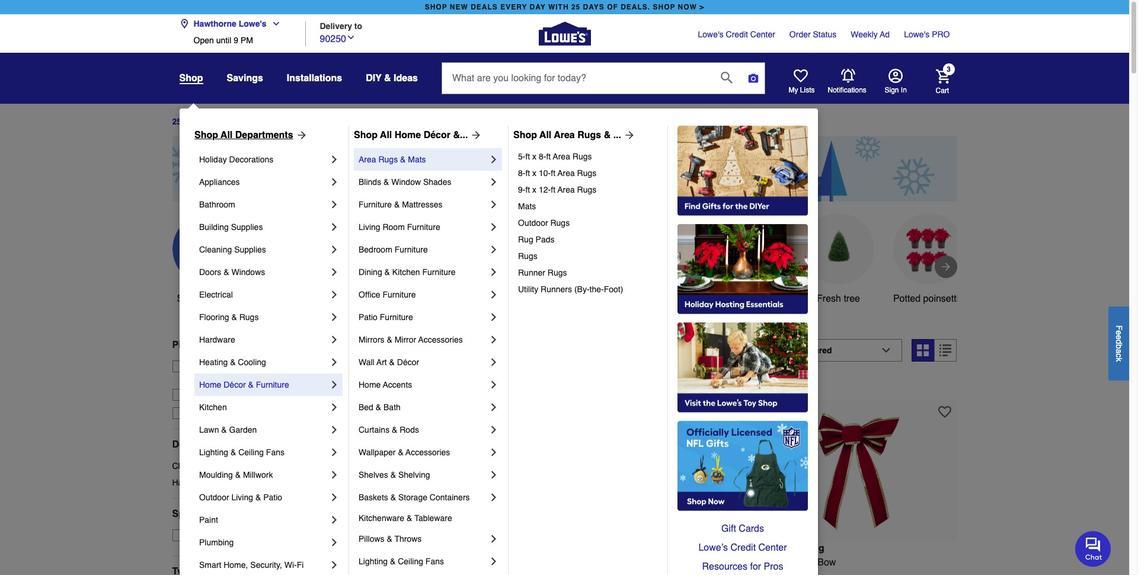 Task type: vqa. For each thing, say whether or not it's contained in the screenshot.
topmost Lighting & Ceiling Fans
yes



Task type: describe. For each thing, give the bounding box(es) containing it.
shop for shop all home décor &...
[[354, 130, 378, 141]]

shop all area rugs & ... link
[[513, 128, 636, 142]]

décor inside home décor & furniture link
[[224, 380, 246, 390]]

outdoor living & patio
[[199, 493, 282, 502]]

center for lowe's credit center
[[759, 543, 787, 553]]

cart
[[936, 86, 949, 95]]

all for area
[[540, 130, 552, 141]]

resources
[[702, 561, 748, 572]]

fresh
[[817, 293, 841, 304]]

& down hanukkah decorations link at the left bottom
[[256, 493, 261, 502]]

chevron right image for furniture & mattresses
[[488, 199, 500, 210]]

home accents
[[359, 380, 412, 390]]

in inside holiday living 100-count 20.62-ft white incandescent plug- in christmas string lights
[[348, 571, 356, 575]]

chevron right image for dining & kitchen furniture
[[488, 266, 500, 278]]

100-count 20.62-ft multicolor incandescent plug-in christmas string lights
[[554, 557, 735, 575]]

furniture up bedroom furniture link at the top left
[[407, 222, 440, 232]]

outdoor for outdoor living & patio
[[199, 493, 229, 502]]

hanukkah decorations link
[[172, 477, 329, 488]]

rug
[[518, 235, 533, 244]]

plug- inside 100-count 20.62-ft multicolor incandescent plug-in christmas string lights
[[554, 571, 576, 575]]

fresh tree button
[[803, 213, 874, 306]]

furniture up dining & kitchen furniture
[[395, 245, 428, 254]]

ad
[[880, 30, 890, 39]]

runner rugs
[[518, 268, 567, 277]]

chevron right image for living room furniture
[[488, 221, 500, 233]]

outdoor living & patio link
[[199, 486, 328, 509]]

building
[[199, 222, 229, 232]]

credit for lowe's
[[731, 543, 756, 553]]

area rugs & mats
[[359, 155, 426, 164]]

1 horizontal spatial savings button
[[443, 213, 514, 306]]

0 vertical spatial departments
[[235, 130, 293, 141]]

blinds & window shades
[[359, 177, 451, 187]]

shop for shop all area rugs & ...
[[513, 130, 537, 141]]

ft down 5-ft x 8-ft area rugs
[[551, 168, 556, 178]]

christmas inside holiday living 100-count 20.62-ft white incandescent plug- in christmas string lights
[[359, 571, 401, 575]]

dining & kitchen furniture link
[[359, 261, 488, 283]]

2 horizontal spatial arrow right image
[[940, 261, 952, 273]]

ft left 12-
[[526, 185, 530, 194]]

arrow right image for shop all area rugs & ...
[[621, 129, 636, 141]]

a
[[1115, 349, 1124, 353]]

& for mirrors & mirror accessories link
[[387, 335, 392, 344]]

free for free delivery
[[190, 390, 207, 400]]

& for diy & ideas button
[[384, 73, 391, 84]]

ft up 10-
[[546, 152, 551, 161]]

delivery up 90250
[[320, 21, 352, 31]]

departments element
[[172, 439, 329, 451]]

& for kitchenware & tableware link
[[407, 513, 412, 523]]

weekly
[[851, 30, 878, 39]]

my lists
[[789, 86, 815, 94]]

chevron right image for mirrors & mirror accessories
[[488, 334, 500, 346]]

lighting & ceiling fans for the rightmost the lighting & ceiling fans "link"
[[359, 557, 444, 566]]

baskets & storage containers
[[359, 493, 470, 502]]

bathroom link
[[199, 193, 328, 216]]

bedroom furniture
[[359, 245, 428, 254]]

area for 9-ft x 12-ft area rugs
[[558, 185, 575, 194]]

every
[[501, 3, 527, 11]]

f e e d b a c k button
[[1109, 306, 1129, 380]]

home for shop all home décor &...
[[359, 380, 381, 390]]

& for the left the lighting & ceiling fans "link"
[[231, 448, 236, 457]]

kitchen link
[[199, 396, 328, 419]]

1 horizontal spatial pickup
[[232, 362, 256, 371]]

plug- inside holiday living 100-count 20.62-ft white incandescent plug- in christmas string lights
[[516, 557, 538, 568]]

list view image
[[940, 344, 952, 356]]

& up blinds & window shades
[[400, 155, 406, 164]]

100- inside holiday living 100-count 20.62-ft white incandescent plug- in christmas string lights
[[348, 557, 367, 568]]

days
[[583, 3, 605, 11]]

8- inside 8-ft x 10-ft area rugs link
[[518, 168, 526, 178]]

20.62- inside 100-count 20.62-ft multicolor incandescent plug-in christmas string lights
[[601, 557, 628, 568]]

& left the ...
[[604, 130, 611, 141]]

plumbing
[[199, 538, 234, 547]]

chevron right image for flooring & rugs
[[328, 311, 340, 323]]

lowe's
[[699, 543, 728, 553]]

rugs up pads
[[550, 218, 570, 228]]

ft up 9-
[[526, 152, 530, 161]]

home décor & furniture
[[199, 380, 289, 390]]

12-
[[539, 185, 551, 194]]

status
[[813, 30, 837, 39]]

hawthorne for hawthorne lowe's & nearby stores
[[190, 373, 230, 383]]

holiday for holiday living 100-count 20.62-ft white incandescent plug- in christmas string lights
[[348, 543, 382, 554]]

& down free store pickup today at:
[[248, 380, 254, 390]]

cooling
[[238, 358, 266, 367]]

chevron right image for blinds & window shades
[[488, 176, 500, 188]]

search image
[[721, 71, 733, 83]]

delivery up heating & cooling
[[215, 340, 252, 350]]

fresh tree
[[817, 293, 860, 304]]

camera image
[[748, 72, 759, 84]]

chevron right image for wall art & décor
[[488, 356, 500, 368]]

throws
[[395, 534, 422, 544]]

1 horizontal spatial patio
[[359, 312, 378, 322]]

pillows & throws
[[359, 534, 422, 544]]

tableware
[[414, 513, 452, 523]]

office
[[359, 290, 380, 299]]

savings inside button
[[461, 293, 495, 304]]

ideas
[[394, 73, 418, 84]]

lights inside holiday living 100-count 20.62-ft white incandescent plug- in christmas string lights
[[432, 571, 457, 575]]

wallpaper
[[359, 448, 396, 457]]

holiday living
[[539, 293, 598, 304]]

rugs up hardware link
[[239, 312, 259, 322]]

chevron right image for heating & cooling
[[328, 356, 340, 368]]

ft left 10-
[[526, 168, 530, 178]]

lighting for the left the lighting & ceiling fans "link"
[[199, 448, 228, 457]]

supplies for cleaning supplies
[[234, 245, 266, 254]]

days
[[184, 117, 204, 126]]

lighting for the rightmost the lighting & ceiling fans "link"
[[359, 557, 388, 566]]

& for 'baskets & storage containers' link
[[391, 493, 396, 502]]

heating & cooling link
[[199, 351, 328, 374]]

100-count 20.62-ft multicolor incandescent plug-in christmas string lights link
[[554, 543, 751, 575]]

art
[[377, 358, 387, 367]]

chevron right image for baskets & storage containers
[[488, 492, 500, 503]]

officially licensed n f l gifts. shop now. image
[[678, 421, 808, 511]]

chevron right image for doors & windows
[[328, 266, 340, 278]]

doors & windows
[[199, 267, 265, 277]]

chevron right image for wallpaper & accessories
[[488, 446, 500, 458]]

free for free store pickup today at:
[[190, 362, 207, 371]]

all for deals
[[201, 293, 212, 304]]

pros
[[764, 561, 784, 572]]

1 shop from the left
[[425, 3, 447, 11]]

& inside button
[[260, 373, 266, 383]]

hanging decoration button
[[623, 213, 694, 320]]

décor for home
[[424, 130, 451, 141]]

1 vertical spatial patio
[[263, 493, 282, 502]]

0 horizontal spatial mats
[[408, 155, 426, 164]]

chevron right image for patio furniture
[[488, 311, 500, 323]]

c
[[1115, 353, 1124, 357]]

decorations down holiday living
[[505, 345, 587, 362]]

delivery up "fast delivery" in the left of the page
[[209, 390, 239, 400]]

Search Query text field
[[442, 63, 711, 94]]

area inside "shop all area rugs & ..." link
[[554, 130, 575, 141]]

all for home
[[380, 130, 392, 141]]

holiday for holiday decorations
[[199, 155, 227, 164]]

0 horizontal spatial departments
[[172, 439, 230, 450]]

0 horizontal spatial savings
[[227, 73, 263, 84]]

moulding & millwork
[[199, 470, 273, 480]]

shop button
[[179, 72, 203, 84]]

bed & bath link
[[359, 396, 488, 419]]

string inside holiday living 100-count 20.62-ft white incandescent plug- in christmas string lights
[[404, 571, 429, 575]]

hawthorne for hawthorne lowe's
[[194, 19, 236, 28]]

day
[[530, 3, 546, 11]]

ft down '8-ft x 10-ft area rugs'
[[551, 185, 556, 194]]

& for moulding & millwork 'link'
[[235, 470, 241, 480]]

chevron right image for curtains & rods
[[488, 424, 500, 436]]

curtains & rods
[[359, 425, 419, 435]]

chevron right image for electrical
[[328, 289, 340, 301]]

hawthorne lowe's button
[[179, 12, 286, 36]]

mats inside "link"
[[518, 202, 536, 211]]

shop for shop
[[179, 73, 203, 84]]

diy
[[366, 73, 382, 84]]

kitchen inside dining & kitchen furniture link
[[392, 267, 420, 277]]

x for 10-
[[532, 168, 537, 178]]

white inside holiday living 100-count 20.62-ft white incandescent plug- in christmas string lights
[[430, 557, 454, 568]]

open until 9 pm
[[194, 36, 253, 45]]

shop all home décor &...
[[354, 130, 468, 141]]

furniture down bedroom furniture link at the top left
[[422, 267, 456, 277]]

potted poinsettia button
[[893, 213, 964, 306]]

10-
[[539, 168, 551, 178]]

rugs inside 'link'
[[573, 152, 592, 161]]

bathroom
[[199, 200, 235, 209]]

appliances
[[199, 177, 240, 187]]

0 horizontal spatial lighting & ceiling fans link
[[199, 441, 328, 464]]

0 horizontal spatial christmas
[[172, 461, 210, 471]]

ceiling for the left the lighting & ceiling fans "link"
[[238, 448, 264, 457]]

delivery up lawn & garden
[[208, 408, 238, 418]]

lowe's home improvement cart image
[[936, 69, 950, 83]]

deals inside button
[[214, 293, 239, 304]]

2 horizontal spatial home
[[395, 130, 421, 141]]

chevron right image for holiday decorations
[[328, 154, 340, 165]]

order status
[[790, 30, 837, 39]]

rugs up runners
[[548, 268, 567, 277]]

cleaning
[[199, 245, 232, 254]]

center for lowe's credit center
[[751, 30, 775, 39]]

1 horizontal spatial 25
[[571, 3, 581, 11]]

0 horizontal spatial savings button
[[227, 68, 263, 89]]

& for the "shelves & shelving" 'link'
[[391, 470, 396, 480]]

1 e from the top
[[1115, 330, 1124, 335]]

chevron right image for outdoor living & patio
[[328, 492, 340, 503]]

living room furniture
[[359, 222, 440, 232]]

curtains
[[359, 425, 390, 435]]

with
[[548, 3, 569, 11]]

compare for 1001813120 element
[[370, 380, 404, 389]]

kitchenware & tableware link
[[359, 509, 500, 528]]

chevron right image for moulding & millwork
[[328, 469, 340, 481]]

f
[[1115, 325, 1124, 330]]

pads
[[536, 235, 555, 244]]

& for dining & kitchen furniture link
[[385, 267, 390, 277]]

rugs down 5-ft x 8-ft area rugs 'link'
[[577, 168, 597, 178]]

9-ft x 12-ft area rugs link
[[518, 181, 659, 198]]

90250 button
[[320, 31, 356, 46]]

rugs up blinds & window shades
[[379, 155, 398, 164]]

lowe's pro link
[[904, 28, 950, 40]]

chevron right image for lawn & garden
[[328, 424, 340, 436]]

resources for pros link
[[678, 557, 808, 575]]

rugs down rug
[[518, 251, 538, 261]]

decorations for hanukkah decorations
[[212, 478, 256, 487]]

office furniture link
[[359, 283, 488, 306]]

supplies for building supplies
[[231, 222, 263, 232]]

furniture down dining & kitchen furniture
[[383, 290, 416, 299]]

holiday living 8.5-in w red bow
[[760, 543, 836, 568]]

ceiling for the rightmost the lighting & ceiling fans "link"
[[398, 557, 423, 566]]

christmas inside 100-count 20.62-ft multicolor incandescent plug-in christmas string lights
[[587, 571, 629, 575]]

chevron right image for paint
[[328, 514, 340, 526]]

chevron right image for office furniture
[[488, 289, 500, 301]]

in inside 100-count 20.62-ft multicolor incandescent plug-in christmas string lights
[[576, 571, 584, 575]]

lowe's credit center
[[698, 30, 775, 39]]

lowe's home improvement notification center image
[[841, 69, 855, 83]]

chevron right image for appliances
[[328, 176, 340, 188]]

holiday living 100-count 20.62-ft white incandescent plug- in christmas string lights
[[348, 543, 538, 575]]

chevron right image for kitchen
[[328, 401, 340, 413]]

living for holiday living 100-count 20.62-ft white incandescent plug- in christmas string lights
[[385, 543, 413, 554]]

chevron right image for bathroom
[[328, 199, 340, 210]]

home for shop all departments
[[199, 380, 221, 390]]

0 horizontal spatial pickup
[[172, 340, 203, 350]]

shop all home décor &... link
[[354, 128, 482, 142]]

runners
[[541, 285, 572, 294]]

count inside holiday living 100-count 20.62-ft white incandescent plug- in christmas string lights
[[367, 557, 393, 568]]

credit for lowe's
[[726, 30, 748, 39]]

chevron right image for lighting & ceiling fans
[[328, 446, 340, 458]]

& for blinds & window shades link
[[384, 177, 389, 187]]



Task type: locate. For each thing, give the bounding box(es) containing it.
2 20.62- from the left
[[601, 557, 628, 568]]

for
[[750, 561, 761, 572]]

chevron down image inside 90250 "button"
[[346, 32, 356, 42]]

shop for shop all departments
[[194, 130, 218, 141]]

wallpaper & accessories
[[359, 448, 450, 457]]

area for 8-ft x 10-ft area rugs
[[558, 168, 575, 178]]

& inside button
[[384, 73, 391, 84]]

mats link
[[518, 198, 659, 215]]

1 lights from the left
[[432, 571, 457, 575]]

containers
[[430, 493, 470, 502]]

1 horizontal spatial lighting & ceiling fans
[[359, 557, 444, 566]]

1 horizontal spatial outdoor
[[518, 218, 548, 228]]

rugs up 8-ft x 10-ft area rugs link
[[573, 152, 592, 161]]

decorations for christmas decorations
[[212, 461, 256, 471]]

8- inside 5-ft x 8-ft area rugs 'link'
[[539, 152, 546, 161]]

1 horizontal spatial chevron down image
[[346, 32, 356, 42]]

0 horizontal spatial shop
[[194, 130, 218, 141]]

ft left multicolor
[[628, 557, 633, 568]]

all
[[221, 130, 233, 141], [380, 130, 392, 141], [540, 130, 552, 141], [201, 293, 212, 304]]

area inside area rugs & mats link
[[359, 155, 376, 164]]

100- inside 100-count 20.62-ft multicolor incandescent plug-in christmas string lights
[[554, 557, 573, 568]]

free left store
[[190, 362, 207, 371]]

heating
[[199, 358, 228, 367]]

chevron right image for area rugs & mats
[[488, 154, 500, 165]]

wi-
[[284, 560, 297, 570]]

2 vertical spatial décor
[[224, 380, 246, 390]]

credit up search image
[[726, 30, 748, 39]]

ceiling up christmas decorations link
[[238, 448, 264, 457]]

0 vertical spatial lighting
[[199, 448, 228, 457]]

0 vertical spatial free
[[190, 362, 207, 371]]

k
[[1115, 357, 1124, 362]]

x left 12-
[[532, 185, 537, 194]]

red
[[798, 557, 815, 568]]

fans for the rightmost the lighting & ceiling fans "link"
[[426, 557, 444, 566]]

hanukkah
[[172, 478, 210, 487]]

90250
[[320, 33, 346, 44]]

compare for 5013254527 element
[[781, 380, 815, 389]]

shelves & shelving link
[[359, 464, 488, 486]]

home accents link
[[359, 374, 488, 396]]

count inside 100-count 20.62-ft multicolor incandescent plug-in christmas string lights
[[573, 557, 598, 568]]

1 horizontal spatial lights
[[659, 571, 685, 575]]

1 compare from the left
[[370, 380, 404, 389]]

lowe's home improvement account image
[[888, 69, 903, 83]]

deals up flooring & rugs
[[214, 293, 239, 304]]

0 horizontal spatial plug-
[[516, 557, 538, 568]]

lighting & ceiling fans for the left the lighting & ceiling fans "link"
[[199, 448, 285, 457]]

shop new deals every day with 25 days of deals. shop now > link
[[423, 0, 707, 14]]

all down "25 days of deals"
[[221, 130, 233, 141]]

2 shop from the left
[[354, 130, 378, 141]]

1 vertical spatial shop
[[177, 293, 199, 304]]

area up 5-ft x 8-ft area rugs
[[554, 130, 575, 141]]

shop all deals button
[[172, 213, 243, 306]]

0 vertical spatial fans
[[266, 448, 285, 457]]

area up '9-ft x 12-ft area rugs'
[[558, 168, 575, 178]]

1 vertical spatial outdoor
[[199, 493, 229, 502]]

my
[[789, 86, 798, 94]]

x inside 'link'
[[532, 152, 537, 161]]

1 vertical spatial accessories
[[406, 448, 450, 457]]

today
[[259, 362, 281, 371]]

2 free from the top
[[190, 390, 207, 400]]

8- up 10-
[[539, 152, 546, 161]]

shop all departments link
[[194, 128, 307, 142]]

& for heating & cooling link
[[230, 358, 236, 367]]

pickup up hawthorne lowe's & nearby stores button
[[232, 362, 256, 371]]

1 horizontal spatial white
[[736, 293, 761, 304]]

lights down multicolor
[[659, 571, 685, 575]]

2 x from the top
[[532, 168, 537, 178]]

1 vertical spatial décor
[[397, 358, 419, 367]]

supplies
[[231, 222, 263, 232], [234, 245, 266, 254]]

x left 10-
[[532, 168, 537, 178]]

1 vertical spatial departments
[[172, 439, 230, 450]]

& left mirror
[[387, 335, 392, 344]]

sign in button
[[885, 69, 907, 95]]

free up fast
[[190, 390, 207, 400]]

0 vertical spatial kitchen
[[392, 267, 420, 277]]

grid view image
[[918, 344, 929, 356]]

string inside 100-count 20.62-ft multicolor incandescent plug-in christmas string lights
[[632, 571, 657, 575]]

shop for shop all deals
[[177, 293, 199, 304]]

0 horizontal spatial arrow right image
[[468, 129, 482, 141]]

25 days of deals. shop new deals every day. while supplies last. image
[[172, 136, 957, 201]]

hawthorne lowe's
[[194, 19, 267, 28]]

area for 5-ft x 8-ft area rugs
[[553, 152, 570, 161]]

0 horizontal spatial heart outline image
[[733, 405, 746, 418]]

x for 8-
[[532, 152, 537, 161]]

ft inside 100-count 20.62-ft multicolor incandescent plug-in christmas string lights
[[628, 557, 633, 568]]

hawthorne inside button
[[190, 373, 230, 383]]

5013254527 element
[[760, 379, 815, 390]]

arrow right image
[[468, 129, 482, 141], [621, 129, 636, 141], [940, 261, 952, 273]]

outdoor for outdoor rugs
[[518, 218, 548, 228]]

chevron right image for shelves & shelving
[[488, 469, 500, 481]]

0 horizontal spatial outdoor
[[199, 493, 229, 502]]

mats
[[408, 155, 426, 164], [518, 202, 536, 211]]

shades
[[423, 177, 451, 187]]

utility runners (by-the-foot) link
[[518, 281, 659, 298]]

accessories up the "shelves & shelving" 'link'
[[406, 448, 450, 457]]

décor inside wall art & décor link
[[397, 358, 419, 367]]

1 horizontal spatial heart outline image
[[939, 405, 952, 418]]

1 vertical spatial credit
[[731, 543, 756, 553]]

chevron right image for home décor & furniture
[[328, 379, 340, 391]]

0 horizontal spatial décor
[[224, 380, 246, 390]]

0 horizontal spatial lighting & ceiling fans
[[199, 448, 285, 457]]

white inside button
[[736, 293, 761, 304]]

chevron down image
[[267, 19, 281, 28], [346, 32, 356, 42]]

find gifts for the diyer. image
[[678, 126, 808, 216]]

1 vertical spatial kitchen
[[199, 403, 227, 412]]

& right dining on the top of the page
[[385, 267, 390, 277]]

2 lights from the left
[[659, 571, 685, 575]]

shop inside button
[[177, 293, 199, 304]]

0 horizontal spatial in
[[434, 345, 446, 362]]

lowe's home improvement logo image
[[539, 7, 591, 60]]

hawthorne inside button
[[194, 19, 236, 28]]

& up living room furniture
[[394, 200, 400, 209]]

1 vertical spatial deals
[[214, 293, 239, 304]]

in
[[901, 86, 907, 94], [348, 571, 356, 575], [576, 571, 584, 575]]

25 days of deals
[[172, 117, 238, 126]]

my lists link
[[789, 69, 815, 95]]

0 horizontal spatial patio
[[263, 493, 282, 502]]

holiday inside holiday living 100-count 20.62-ft white incandescent plug- in christmas string lights
[[348, 543, 382, 554]]

poinsettia
[[924, 293, 964, 304]]

electrical link
[[199, 283, 328, 306]]

lowe's inside hawthorne lowe's & nearby stores button
[[232, 373, 258, 383]]

25
[[571, 3, 581, 11], [172, 117, 181, 126]]

shop left electrical
[[177, 293, 199, 304]]

hardware link
[[199, 328, 328, 351]]

& right diy
[[384, 73, 391, 84]]

1 vertical spatial lighting
[[359, 557, 388, 566]]

chevron right image for smart home, security, wi-fi
[[328, 559, 340, 571]]

pickup & delivery
[[172, 340, 252, 350]]

cards
[[739, 524, 764, 534]]

1 count from the left
[[367, 557, 393, 568]]

0 vertical spatial savings button
[[227, 68, 263, 89]]

décor down the mirrors & mirror accessories
[[397, 358, 419, 367]]

rug pads
[[518, 235, 555, 244]]

3 shop from the left
[[513, 130, 537, 141]]

chevron right image for plumbing
[[328, 537, 340, 548]]

accessories inside mirrors & mirror accessories link
[[418, 335, 463, 344]]

accessories inside wallpaper & accessories link
[[406, 448, 450, 457]]

holiday hosting essentials. image
[[678, 224, 808, 314]]

hawthorne down store
[[190, 373, 230, 383]]

departments up the holiday decorations link
[[235, 130, 293, 141]]

&...
[[453, 130, 468, 141]]

sign in
[[885, 86, 907, 94]]

mirrors
[[359, 335, 385, 344]]

1 vertical spatial ceiling
[[398, 557, 423, 566]]

incandescent inside holiday living 100-count 20.62-ft white incandescent plug- in christmas string lights
[[457, 557, 513, 568]]

& up heating
[[206, 340, 213, 350]]

order status link
[[790, 28, 837, 40]]

decorations up "outdoor living & patio"
[[212, 478, 256, 487]]

1 horizontal spatial christmas
[[359, 571, 401, 575]]

pickup up heating
[[172, 340, 203, 350]]

0 vertical spatial 8-
[[539, 152, 546, 161]]

holiday inside button
[[539, 293, 570, 304]]

lowe's up pm
[[239, 19, 267, 28]]

arrow right image for shop all home décor &...
[[468, 129, 482, 141]]

stores
[[296, 373, 318, 383]]

chevron right image for cleaning supplies
[[328, 244, 340, 256]]

center left order
[[751, 30, 775, 39]]

supplies up cleaning supplies
[[231, 222, 263, 232]]

0 horizontal spatial 8-
[[518, 168, 526, 178]]

chevron right image for building supplies
[[328, 221, 340, 233]]

décor for &
[[397, 358, 419, 367]]

arrow right image
[[293, 129, 307, 141]]

lowe's inside lowe's credit center link
[[698, 30, 724, 39]]

1 vertical spatial 8-
[[518, 168, 526, 178]]

0 horizontal spatial count
[[367, 557, 393, 568]]

shop inside shop all departments link
[[194, 130, 218, 141]]

2 e from the top
[[1115, 335, 1124, 339]]

furniture down led
[[380, 312, 413, 322]]

1 vertical spatial hawthorne
[[190, 373, 230, 383]]

2 horizontal spatial décor
[[424, 130, 451, 141]]

home inside 'link'
[[359, 380, 381, 390]]

1 horizontal spatial arrow right image
[[621, 129, 636, 141]]

1 vertical spatial 25
[[172, 117, 181, 126]]

savings button left rug
[[443, 213, 514, 306]]

decorations for holiday decorations
[[229, 155, 274, 164]]

lighting & ceiling fans link down 'throws'
[[359, 550, 488, 573]]

1 horizontal spatial in
[[576, 571, 584, 575]]

& up shelves & shelving
[[398, 448, 404, 457]]

patio down office
[[359, 312, 378, 322]]

0 vertical spatial outdoor
[[518, 218, 548, 228]]

lawn & garden link
[[199, 419, 328, 441]]

8-ft x 10-ft area rugs link
[[518, 165, 659, 181]]

& down pillows & throws
[[390, 557, 396, 566]]

0 vertical spatial plug-
[[516, 557, 538, 568]]

compare inside 1001813120 element
[[370, 380, 404, 389]]

fans
[[266, 448, 285, 457], [426, 557, 444, 566]]

ft inside holiday living 100-count 20.62-ft white incandescent plug- in christmas string lights
[[422, 557, 427, 568]]

living inside holiday living 8.5-in w red bow
[[797, 543, 825, 554]]

3 x from the top
[[532, 185, 537, 194]]

1 vertical spatial fans
[[426, 557, 444, 566]]

0 vertical spatial patio
[[359, 312, 378, 322]]

1 string from the left
[[404, 571, 429, 575]]

x for 12-
[[532, 185, 537, 194]]

& for pillows & throws link
[[387, 534, 392, 544]]

in left w on the right
[[776, 557, 784, 568]]

1 x from the top
[[532, 152, 537, 161]]

0 horizontal spatial lights
[[432, 571, 457, 575]]

& left storage
[[391, 493, 396, 502]]

kitchenware
[[359, 513, 404, 523]]

kitchen down bedroom furniture
[[392, 267, 420, 277]]

1 vertical spatial in
[[776, 557, 784, 568]]

home down wall
[[359, 380, 381, 390]]

mats down 9-
[[518, 202, 536, 211]]

& left millwork
[[235, 470, 241, 480]]

free delivery
[[190, 390, 239, 400]]

& for wallpaper & accessories link
[[398, 448, 404, 457]]

0 vertical spatial hawthorne
[[194, 19, 236, 28]]

heart outline image
[[733, 405, 746, 418], [939, 405, 952, 418]]

shelving
[[398, 470, 430, 480]]

1 horizontal spatial shop
[[354, 130, 378, 141]]

departments down lawn
[[172, 439, 230, 450]]

0 vertical spatial pickup
[[172, 340, 203, 350]]

x
[[532, 152, 537, 161], [532, 168, 537, 178], [532, 185, 537, 194]]

1 horizontal spatial kitchen
[[392, 267, 420, 277]]

1 vertical spatial mats
[[518, 202, 536, 211]]

holiday inside holiday living 8.5-in w red bow
[[760, 543, 794, 554]]

millwork
[[243, 470, 273, 480]]

1 vertical spatial free
[[190, 390, 207, 400]]

2 vertical spatial x
[[532, 185, 537, 194]]

shop left new
[[425, 3, 447, 11]]

& for the rightmost the lighting & ceiling fans "link"
[[390, 557, 396, 566]]

led button
[[352, 213, 424, 306]]

0 horizontal spatial compare
[[370, 380, 404, 389]]

utility
[[518, 285, 539, 294]]

1 horizontal spatial 100-
[[554, 557, 573, 568]]

lowe's inside hawthorne lowe's button
[[239, 19, 267, 28]]

1 vertical spatial x
[[532, 168, 537, 178]]

& for doors & windows link
[[224, 267, 229, 277]]

lighting & ceiling fans up christmas decorations link
[[199, 448, 285, 457]]

holiday living button
[[533, 213, 604, 306]]

0 vertical spatial lighting & ceiling fans
[[199, 448, 285, 457]]

1 vertical spatial lighting & ceiling fans link
[[359, 550, 488, 573]]

(by-
[[574, 285, 590, 294]]

outdoor down hanukkah decorations
[[199, 493, 229, 502]]

lights inside 100-count 20.62-ft multicolor incandescent plug-in christmas string lights
[[659, 571, 685, 575]]

ceiling down 'throws'
[[398, 557, 423, 566]]

0 horizontal spatial chevron down image
[[267, 19, 281, 28]]

0 vertical spatial center
[[751, 30, 775, 39]]

1 vertical spatial white
[[430, 557, 454, 568]]

location image
[[179, 19, 189, 28]]

0 horizontal spatial fans
[[266, 448, 285, 457]]

compare inside 5013254527 element
[[781, 380, 815, 389]]

furniture & mattresses link
[[359, 193, 488, 216]]

0 vertical spatial ceiling
[[238, 448, 264, 457]]

2 count from the left
[[573, 557, 598, 568]]

1 horizontal spatial count
[[573, 557, 598, 568]]

1 horizontal spatial ceiling
[[398, 557, 423, 566]]

incandescent inside 100-count 20.62-ft multicolor incandescent plug-in christmas string lights
[[679, 557, 735, 568]]

at:
[[283, 362, 292, 371]]

& right store
[[230, 358, 236, 367]]

windows
[[232, 267, 265, 277]]

fans for the left the lighting & ceiling fans "link"
[[266, 448, 285, 457]]

& for curtains & rods link at the bottom of the page
[[392, 425, 397, 435]]

all inside button
[[201, 293, 212, 304]]

25 right with
[[571, 3, 581, 11]]

lowe's left pro
[[904, 30, 930, 39]]

0 horizontal spatial home
[[199, 380, 221, 390]]

2 incandescent from the left
[[679, 557, 735, 568]]

rugs
[[578, 130, 601, 141], [573, 152, 592, 161], [379, 155, 398, 164], [577, 168, 597, 178], [577, 185, 597, 194], [550, 218, 570, 228], [518, 251, 538, 261], [548, 268, 567, 277], [239, 312, 259, 322]]

x right 5-
[[532, 152, 537, 161]]

chevron right image for home accents
[[488, 379, 500, 391]]

fans down the 'lawn & garden' link
[[266, 448, 285, 457]]

free store pickup today at:
[[190, 362, 292, 371]]

holiday for holiday living 8.5-in w red bow
[[760, 543, 794, 554]]

chevron right image for pillows & throws
[[488, 533, 500, 545]]

chevron right image for bed & bath
[[488, 401, 500, 413]]

1 vertical spatial chevron down image
[[346, 32, 356, 42]]

nearby
[[268, 373, 294, 383]]

0 horizontal spatial lighting
[[199, 448, 228, 457]]

e up b
[[1115, 335, 1124, 339]]

living for holiday living
[[573, 293, 598, 304]]

1 shop from the left
[[194, 130, 218, 141]]

arrow right image up 'poinsettia'
[[940, 261, 952, 273]]

lighting & ceiling fans link up millwork
[[199, 441, 328, 464]]

rug pads link
[[518, 231, 659, 248]]

wall art & décor
[[359, 358, 419, 367]]

0 horizontal spatial in
[[348, 571, 356, 575]]

outdoor rugs link
[[518, 215, 659, 231]]

1 horizontal spatial décor
[[397, 358, 419, 367]]

chevron right image for bedroom furniture
[[488, 244, 500, 256]]

1 20.62- from the left
[[395, 557, 422, 568]]

0 vertical spatial deals
[[216, 117, 238, 126]]

& for bed & bath link
[[376, 403, 381, 412]]

1 horizontal spatial fans
[[426, 557, 444, 566]]

1 incandescent from the left
[[457, 557, 513, 568]]

0 vertical spatial x
[[532, 152, 537, 161]]

shop up area rugs & mats
[[354, 130, 378, 141]]

lighting up christmas decorations
[[199, 448, 228, 457]]

20.62- down 'throws'
[[395, 557, 422, 568]]

2 string from the left
[[632, 571, 657, 575]]

hawthorne
[[194, 19, 236, 28], [190, 373, 230, 383]]

shop inside "shop all area rugs & ..." link
[[513, 130, 537, 141]]

1 vertical spatial pickup
[[232, 362, 256, 371]]

in inside button
[[901, 86, 907, 94]]

furniture down blinds
[[359, 200, 392, 209]]

potted poinsettia
[[893, 293, 964, 304]]

0 horizontal spatial ceiling
[[238, 448, 264, 457]]

chevron right image
[[488, 176, 500, 188], [328, 199, 340, 210], [328, 244, 340, 256], [488, 289, 500, 301], [328, 311, 340, 323], [328, 334, 340, 346], [488, 334, 500, 346], [328, 356, 340, 368], [488, 356, 500, 368], [328, 379, 340, 391], [488, 379, 500, 391], [328, 401, 340, 413], [328, 492, 340, 503], [328, 514, 340, 526], [488, 556, 500, 567], [328, 559, 340, 571]]

arrow right image inside shop all home décor &... link
[[468, 129, 482, 141]]

0 vertical spatial lighting & ceiling fans link
[[199, 441, 328, 464]]

mats up blinds & window shades link
[[408, 155, 426, 164]]

& for the 'lawn & garden' link
[[221, 425, 227, 435]]

& right the art
[[389, 358, 395, 367]]

rugs up mats "link" on the top of the page
[[577, 185, 597, 194]]

decoration
[[636, 308, 681, 318]]

20.62- inside holiday living 100-count 20.62-ft white incandescent plug- in christmas string lights
[[395, 557, 422, 568]]

string
[[404, 571, 429, 575], [632, 571, 657, 575]]

supplies up windows
[[234, 245, 266, 254]]

chevron right image for lighting & ceiling fans
[[488, 556, 500, 567]]

lighting down pillows
[[359, 557, 388, 566]]

christmas
[[172, 461, 210, 471], [359, 571, 401, 575], [587, 571, 629, 575]]

1 horizontal spatial incandescent
[[679, 557, 735, 568]]

area inside "9-ft x 12-ft area rugs" link
[[558, 185, 575, 194]]

1 vertical spatial supplies
[[234, 245, 266, 254]]

fast
[[190, 408, 206, 418]]

kitchen inside kitchen link
[[199, 403, 227, 412]]

1 vertical spatial plug-
[[554, 571, 576, 575]]

2 shop from the left
[[653, 3, 676, 11]]

appliances link
[[199, 171, 328, 193]]

arrow right image inside "shop all area rugs & ..." link
[[621, 129, 636, 141]]

0 vertical spatial mats
[[408, 155, 426, 164]]

0 vertical spatial accessories
[[418, 335, 463, 344]]

decorations up hanukkah decorations link at the left bottom
[[212, 461, 256, 471]]

rugs up 5-ft x 8-ft area rugs 'link'
[[578, 130, 601, 141]]

heating & cooling
[[199, 358, 266, 367]]

hanukkah decorations
[[172, 478, 256, 487]]

mirrors & mirror accessories
[[359, 335, 463, 344]]

string down multicolor
[[632, 571, 657, 575]]

visit the lowe's toy shop. image
[[678, 323, 808, 413]]

holiday for holiday living
[[539, 293, 570, 304]]

lowe's home improvement lists image
[[794, 69, 808, 83]]

lights down pillows & throws link
[[432, 571, 457, 575]]

3
[[947, 65, 951, 74]]

outdoor up rug pads on the top left of page
[[518, 218, 548, 228]]

f e e d b a c k
[[1115, 325, 1124, 362]]

2 compare from the left
[[781, 380, 815, 389]]

pillows
[[359, 534, 385, 544]]

smart home, security, wi-fi link
[[199, 554, 328, 575]]

lowe's down >
[[698, 30, 724, 39]]

0 vertical spatial supplies
[[231, 222, 263, 232]]

savings button down pm
[[227, 68, 263, 89]]

area inside 8-ft x 10-ft area rugs link
[[558, 168, 575, 178]]

all up 5-ft x 8-ft area rugs
[[540, 130, 552, 141]]

0 vertical spatial savings
[[227, 73, 263, 84]]

living inside holiday living 100-count 20.62-ft white incandescent plug- in christmas string lights
[[385, 543, 413, 554]]

lowe's credit center link
[[698, 28, 775, 40]]

1 heart outline image from the left
[[733, 405, 746, 418]]

in inside holiday living 8.5-in w red bow
[[776, 557, 784, 568]]

1 100- from the left
[[348, 557, 367, 568]]

decorations down shop all departments link
[[229, 155, 274, 164]]

& down today
[[260, 373, 266, 383]]

chat invite button image
[[1076, 531, 1112, 567]]

christmas decorations
[[172, 461, 256, 471]]

1 free from the top
[[190, 362, 207, 371]]

0 horizontal spatial string
[[404, 571, 429, 575]]

2 heart outline image from the left
[[939, 405, 952, 418]]

bedroom
[[359, 245, 392, 254]]

holiday
[[199, 155, 227, 164], [539, 293, 570, 304], [449, 345, 501, 362], [348, 543, 382, 554], [760, 543, 794, 554]]

credit up resources for pros link
[[731, 543, 756, 553]]

chevron right image for hardware
[[328, 334, 340, 346]]

area
[[554, 130, 575, 141], [553, 152, 570, 161], [359, 155, 376, 164], [558, 168, 575, 178], [558, 185, 575, 194]]

living for outdoor living & patio
[[232, 493, 253, 502]]

1 vertical spatial center
[[759, 543, 787, 553]]

area up '8-ft x 10-ft area rugs'
[[553, 152, 570, 161]]

deals
[[471, 3, 498, 11]]

None search field
[[442, 62, 765, 105]]

area down '8-ft x 10-ft area rugs'
[[558, 185, 575, 194]]

all up flooring
[[201, 293, 212, 304]]

...
[[613, 130, 621, 141]]

shop inside shop all home décor &... link
[[354, 130, 378, 141]]

2 horizontal spatial shop
[[513, 130, 537, 141]]

area inside 5-ft x 8-ft area rugs 'link'
[[553, 152, 570, 161]]

area rugs & mats link
[[359, 148, 488, 171]]

décor inside shop all home décor &... link
[[424, 130, 451, 141]]

1 vertical spatial savings button
[[443, 213, 514, 306]]

1 horizontal spatial lighting & ceiling fans link
[[359, 550, 488, 573]]

& for furniture & mattresses link
[[394, 200, 400, 209]]

rugs link
[[518, 248, 659, 264]]

1 horizontal spatial savings
[[461, 293, 495, 304]]

decorations
[[229, 155, 274, 164], [505, 345, 587, 362], [212, 461, 256, 471], [212, 478, 256, 487]]

2 100- from the left
[[554, 557, 573, 568]]

lowe's inside lowe's pro link
[[904, 30, 930, 39]]

all up area rugs & mats
[[380, 130, 392, 141]]

1 vertical spatial lighting & ceiling fans
[[359, 557, 444, 566]]

& for flooring & rugs link
[[232, 312, 237, 322]]

mirrors & mirror accessories link
[[359, 328, 488, 351]]

white
[[736, 293, 761, 304], [430, 557, 454, 568]]

furniture down today
[[256, 380, 289, 390]]

bedroom furniture link
[[359, 238, 488, 261]]

living inside button
[[573, 293, 598, 304]]

all for departments
[[221, 130, 233, 141]]

20.62- left multicolor
[[601, 557, 628, 568]]

9
[[234, 36, 238, 45]]

pro
[[932, 30, 950, 39]]

chevron right image
[[328, 154, 340, 165], [488, 154, 500, 165], [328, 176, 340, 188], [488, 199, 500, 210], [328, 221, 340, 233], [488, 221, 500, 233], [488, 244, 500, 256], [328, 266, 340, 278], [488, 266, 500, 278], [328, 289, 340, 301], [488, 311, 500, 323], [488, 401, 500, 413], [328, 424, 340, 436], [488, 424, 500, 436], [328, 446, 340, 458], [488, 446, 500, 458], [328, 469, 340, 481], [488, 469, 500, 481], [488, 492, 500, 503], [488, 533, 500, 545], [328, 537, 340, 548]]

savings left utility
[[461, 293, 495, 304]]

1001813120 element
[[348, 379, 404, 390]]

1 horizontal spatial plug-
[[554, 571, 576, 575]]

hawthorne up "open until 9 pm"
[[194, 19, 236, 28]]



